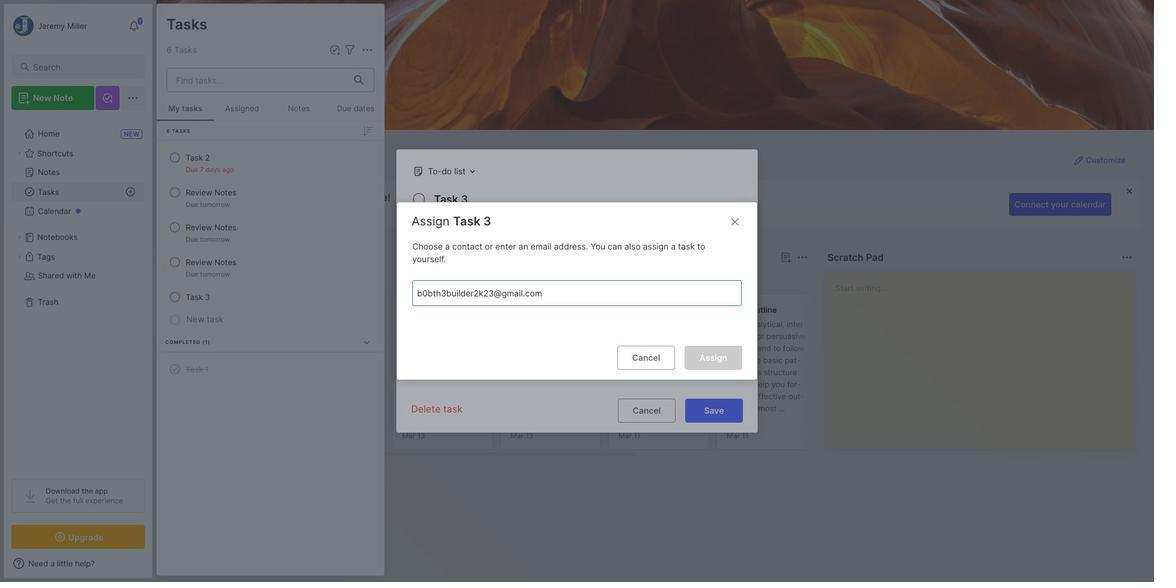 Task type: vqa. For each thing, say whether or not it's contained in the screenshot.
first More actions image from right
no



Task type: describe. For each thing, give the bounding box(es) containing it.
6 row from the top
[[162, 358, 380, 380]]

Find tasks… text field
[[169, 70, 347, 90]]

4 row from the top
[[162, 251, 380, 284]]

task 2 0 cell
[[186, 152, 210, 164]]

none search field inside main element
[[33, 60, 134, 74]]

3 row from the top
[[162, 217, 380, 249]]

thumbnail image
[[619, 377, 665, 423]]

task 1 0 cell
[[186, 363, 209, 375]]

main element
[[0, 0, 156, 582]]

Add tag field
[[416, 287, 687, 300]]

2 tab from the left
[[218, 272, 267, 286]]

tree inside main element
[[4, 117, 152, 468]]

Start writing… text field
[[836, 272, 1135, 440]]

1 row from the top
[[162, 147, 380, 179]]

5 row from the top
[[162, 286, 380, 308]]

review notes 1 cell
[[186, 186, 237, 198]]

expand tags image
[[16, 253, 23, 260]]



Task type: locate. For each thing, give the bounding box(es) containing it.
tab
[[178, 272, 213, 286], [218, 272, 267, 286]]

1 horizontal spatial tab
[[218, 272, 267, 286]]

task 3 4 cell
[[186, 291, 210, 303]]

tree
[[4, 117, 152, 468]]

row group
[[157, 121, 384, 390], [176, 294, 1042, 457]]

new task image
[[329, 44, 341, 56]]

tab list
[[178, 272, 806, 286]]

0 horizontal spatial tab
[[178, 272, 213, 286]]

2 row from the top
[[162, 182, 380, 214]]

None search field
[[33, 60, 134, 74]]

Search text field
[[33, 61, 134, 73]]

collapse 01_completed image
[[361, 336, 373, 348]]

tab up task 3 4 cell on the left of page
[[178, 272, 213, 286]]

close image
[[728, 215, 743, 229]]

expand notebooks image
[[16, 234, 23, 241]]

tab down review notes 3 "cell"
[[218, 272, 267, 286]]

row
[[162, 147, 380, 179], [162, 182, 380, 214], [162, 217, 380, 249], [162, 251, 380, 284], [162, 286, 380, 308], [162, 358, 380, 380]]

review notes 3 cell
[[186, 256, 237, 268]]

1 tab from the left
[[178, 272, 213, 286]]

review notes 2 cell
[[186, 221, 237, 233]]



